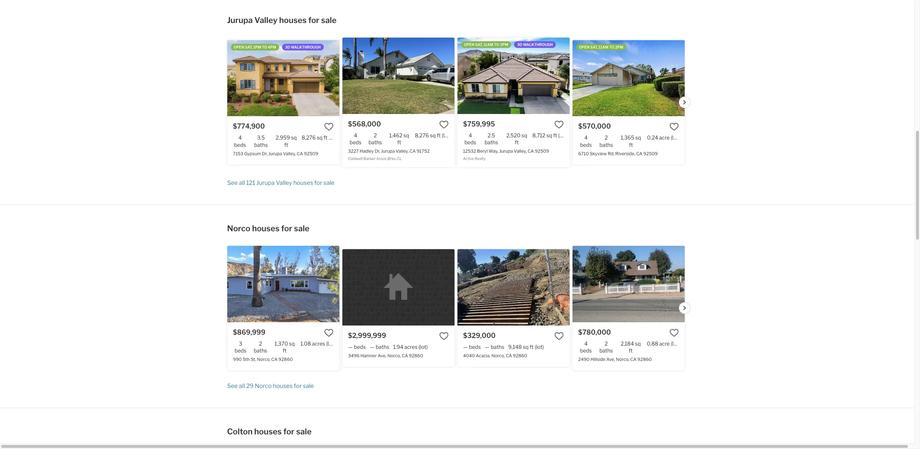 Task type: vqa. For each thing, say whether or not it's contained in the screenshot.
the left The
no



Task type: describe. For each thing, give the bounding box(es) containing it.
1 vertical spatial valley
[[276, 180, 292, 186]]

next image
[[683, 100, 688, 105]]

2490 hillside ave, norco, ca 92860
[[579, 357, 652, 362]]

ca inside the 3227 hadley dr, jurupa valley, ca 91752 coldwell banker assoc.brks-cl
[[410, 149, 416, 154]]

7153
[[233, 151, 244, 157]]

favorite button checkbox for $329,000
[[555, 332, 564, 341]]

sat, for $774,900
[[245, 45, 253, 49]]

photo of 4040 acacia, norco, ca 92860 image
[[458, 250, 570, 326]]

ft for $774,900
[[285, 142, 288, 148]]

92509 for 12532 beryl way, jurupa valley, ca 92509 active realty
[[535, 149, 550, 154]]

5th
[[243, 357, 250, 362]]

1pm
[[254, 45, 261, 49]]

favorite button checkbox for $774,900
[[324, 122, 334, 132]]

rd,
[[608, 151, 615, 157]]

121
[[246, 180, 255, 186]]

2 for $780,000
[[605, 341, 608, 347]]

2 for $570,000
[[605, 135, 608, 141]]

ca down 2,184 sq ft
[[631, 357, 637, 362]]

baths for $780,000
[[600, 348, 614, 354]]

beds up 4040
[[470, 344, 481, 350]]

jurupa up open sat, 1pm to 4pm
[[227, 15, 253, 25]]

4 for $759,995
[[469, 132, 472, 138]]

open sat, 1pm to 4pm
[[234, 45, 276, 49]]

$570,000
[[579, 123, 611, 130]]

0 horizontal spatial norco
[[227, 224, 251, 233]]

favorite button checkbox for $568,000
[[439, 120, 449, 129]]

990 5th st, norco, ca 92860
[[233, 357, 293, 362]]

2 baths for $869,999
[[254, 341, 267, 354]]

ca inside 12532 beryl way, jurupa valley, ca 92509 active realty
[[528, 149, 534, 154]]

skyview
[[590, 151, 607, 157]]

sq for $568,000
[[404, 132, 410, 138]]

3.5 baths
[[254, 135, 268, 148]]

91752
[[417, 149, 430, 154]]

beds for $774,900
[[234, 142, 246, 148]]

12532
[[464, 149, 477, 154]]

1.08
[[301, 341, 311, 347]]

banker
[[364, 157, 376, 161]]

4040 acacia, norco, ca 92860
[[464, 353, 528, 359]]

$780,000
[[579, 329, 611, 336]]

open sat, 11am to 2pm
[[580, 45, 624, 49]]

cl
[[397, 157, 402, 161]]

dr, for gypsum
[[262, 151, 268, 157]]

8,276 for $568,000
[[415, 132, 429, 138]]

2.5 baths
[[485, 132, 499, 146]]

0.24 acre (lot)
[[648, 135, 681, 141]]

norco, for $780,000
[[617, 357, 630, 362]]

92509 for 7153 gypsum dr, jurupa valley, ca 92509
[[304, 151, 319, 157]]

2.5
[[488, 132, 496, 138]]

baths for $568,000
[[369, 139, 382, 146]]

to for $759,995
[[495, 42, 500, 47]]

3227 hadley dr, jurupa valley, ca 91752 coldwell banker assoc.brks-cl
[[348, 149, 430, 161]]

favorite button image for $759,995
[[555, 120, 564, 129]]

favorite button image for $329,000
[[555, 332, 564, 341]]

beryl
[[477, 149, 488, 154]]

norco, right acacia,
[[492, 353, 505, 359]]

baths up 3496 hamner ave, norco, ca 92860
[[376, 344, 390, 350]]

3.5
[[257, 135, 265, 141]]

1 vertical spatial norco
[[255, 383, 272, 390]]

acre for norco houses for sale
[[660, 341, 670, 347]]

open for $774,900
[[234, 45, 244, 49]]

1.08 acres (lot)
[[301, 341, 336, 347]]

8,276 for $774,900
[[302, 135, 316, 141]]

favorite button image for $2,999,999
[[439, 332, 449, 341]]

jurupa for coldwell
[[381, 149, 395, 154]]

all for norco
[[239, 383, 245, 390]]

4 for $774,900
[[239, 135, 242, 141]]

$568,000
[[348, 120, 381, 128]]

active
[[464, 157, 475, 161]]

hillside
[[591, 357, 606, 362]]

4 beds for $568,000
[[350, 132, 362, 146]]

0.24
[[648, 135, 659, 141]]

8,712 sq ft (lot)
[[533, 132, 568, 138]]

1,365
[[621, 135, 635, 141]]

sat, for $759,995
[[476, 42, 483, 47]]

2 baths for $780,000
[[600, 341, 614, 354]]

2,184 sq ft
[[621, 341, 641, 354]]

see for norco houses for sale
[[227, 383, 238, 390]]

st,
[[251, 357, 256, 362]]

next image
[[683, 306, 688, 311]]

walkthrough for $759,995
[[523, 42, 553, 47]]

baths up 4040 acacia, norco, ca 92860
[[491, 344, 505, 350]]

photo of 3496 hamner ave, norco, ca 92860 image
[[343, 250, 455, 326]]

92860 for $869,999
[[279, 357, 293, 362]]

4 for $568,000
[[354, 132, 358, 138]]

see all 121 jurupa valley houses for sale
[[227, 180, 335, 186]]

acres for 1.94
[[405, 344, 418, 350]]

favorite button image for $869,999
[[324, 328, 334, 338]]

baths for $759,995
[[485, 139, 499, 146]]

4 for $780,000
[[585, 341, 588, 347]]

$869,999
[[233, 329, 266, 336]]

sq for $780,000
[[636, 341, 641, 347]]

4040
[[464, 353, 475, 359]]

realty
[[475, 157, 486, 161]]

1,370 sq ft
[[275, 341, 295, 354]]

to for $570,000
[[610, 45, 615, 49]]

valley, for $759,995
[[514, 149, 527, 154]]

photo of 6710 skyview rd, riverside, ca 92509 image
[[573, 40, 685, 116]]

ft for $759,995
[[515, 139, 519, 146]]

29
[[246, 383, 254, 390]]

990
[[233, 357, 242, 362]]

0 vertical spatial valley
[[255, 15, 278, 25]]

6710
[[579, 151, 589, 157]]

2,959
[[276, 135, 290, 141]]

hadley
[[360, 149, 374, 154]]

4 beds for $759,995
[[465, 132, 477, 146]]

ft for $329,000
[[530, 344, 534, 350]]

1.94
[[394, 344, 404, 350]]

2 — from the left
[[370, 344, 375, 350]]

acre for jurupa valley houses for sale
[[660, 135, 670, 141]]

ca up see all 121 jurupa valley houses for sale
[[297, 151, 303, 157]]

riverside,
[[616, 151, 636, 157]]

$759,995
[[464, 120, 496, 128]]

1,365 sq ft
[[621, 135, 642, 148]]

sq for $759,995
[[522, 132, 528, 138]]

ft for $869,999
[[283, 348, 287, 354]]

0 horizontal spatial valley,
[[283, 151, 296, 157]]

see all 29 norco houses for sale
[[227, 383, 314, 390]]

3d for $759,995
[[518, 42, 523, 47]]

3d walkthrough for $759,995
[[518, 42, 553, 47]]

2,520
[[507, 132, 521, 138]]

colton houses for sale
[[227, 427, 312, 437]]

92860 for $2,999,999
[[409, 353, 424, 359]]

photo of 990 5th st, norco, ca 92860 image
[[227, 246, 340, 322]]

ave, for $780,000
[[607, 357, 616, 362]]

sat, for $570,000
[[591, 45, 598, 49]]

ft for $570,000
[[630, 142, 634, 148]]

6710 skyview rd, riverside, ca 92509
[[579, 151, 658, 157]]

0.88
[[647, 341, 659, 347]]

valley, for $568,000
[[396, 149, 409, 154]]

gypsum
[[244, 151, 261, 157]]

8,276 sq ft (lot) for $774,900
[[302, 135, 338, 141]]

1,462
[[390, 132, 403, 138]]



Task type: locate. For each thing, give the bounding box(es) containing it.
1 horizontal spatial 11am
[[599, 45, 609, 49]]

1 horizontal spatial 92509
[[535, 149, 550, 154]]

favorite button image up 0.88 acre (lot) at the right of page
[[670, 328, 679, 338]]

11am for $570,000
[[599, 45, 609, 49]]

11am for $759,995
[[484, 42, 494, 47]]

1 see from the top
[[227, 180, 238, 186]]

jurupa for sale
[[257, 180, 275, 186]]

beds for $568,000
[[350, 139, 362, 146]]

0 horizontal spatial acres
[[312, 341, 325, 347]]

— beds
[[348, 344, 366, 350], [464, 344, 481, 350]]

favorite button checkbox left $329,000
[[439, 332, 449, 341]]

valley, inside the 3227 hadley dr, jurupa valley, ca 91752 coldwell banker assoc.brks-cl
[[396, 149, 409, 154]]

open
[[464, 42, 475, 47], [234, 45, 244, 49], [580, 45, 590, 49]]

way,
[[489, 149, 499, 154]]

11am
[[484, 42, 494, 47], [599, 45, 609, 49]]

4 — from the left
[[485, 344, 490, 350]]

valley,
[[396, 149, 409, 154], [514, 149, 527, 154], [283, 151, 296, 157]]

ca down "1.94 acres (lot)"
[[402, 353, 408, 359]]

0 horizontal spatial — beds
[[348, 344, 366, 350]]

7153 gypsum dr, jurupa valley, ca 92509
[[233, 151, 319, 157]]

sq inside 1,370 sq ft
[[289, 341, 295, 347]]

3
[[239, 341, 242, 347]]

favorite button image
[[439, 120, 449, 129], [555, 120, 564, 129], [670, 122, 679, 132]]

1,462 sq ft
[[390, 132, 410, 146]]

ft inside 2,184 sq ft
[[629, 348, 633, 354]]

1 horizontal spatial ave,
[[607, 357, 616, 362]]

4 beds up 6710
[[581, 135, 592, 148]]

2
[[374, 132, 377, 138], [605, 135, 608, 141], [259, 341, 262, 347], [605, 341, 608, 347]]

4
[[354, 132, 358, 138], [469, 132, 472, 138], [239, 135, 242, 141], [585, 135, 588, 141], [585, 341, 588, 347]]

— baths
[[370, 344, 390, 350], [485, 344, 505, 350]]

3d walkthrough right 3pm
[[518, 42, 553, 47]]

— beds up 3496
[[348, 344, 366, 350]]

1 horizontal spatial norco
[[255, 383, 272, 390]]

(lot)
[[442, 132, 451, 138], [559, 132, 568, 138], [329, 135, 338, 141], [671, 135, 681, 141], [327, 341, 336, 347], [671, 341, 681, 347], [419, 344, 428, 350], [535, 344, 544, 350]]

2,959 sq ft
[[276, 135, 297, 148]]

4 beds for $780,000
[[581, 341, 592, 354]]

ave,
[[378, 353, 387, 359], [607, 357, 616, 362]]

2 baths up rd, on the right top
[[600, 135, 614, 148]]

1 horizontal spatial walkthrough
[[523, 42, 553, 47]]

valley, up cl
[[396, 149, 409, 154]]

walkthrough right 4pm
[[291, 45, 321, 49]]

2 down '$869,999'
[[259, 341, 262, 347]]

sq for $570,000
[[636, 135, 642, 141]]

4 beds up 7153
[[234, 135, 246, 148]]

ca down 8,712
[[528, 149, 534, 154]]

— baths up 3496 hamner ave, norco, ca 92860
[[370, 344, 390, 350]]

2 for $869,999
[[259, 341, 262, 347]]

4 down $570,000
[[585, 135, 588, 141]]

3d walkthrough
[[518, 42, 553, 47], [285, 45, 321, 49]]

sq right 1,365
[[636, 135, 642, 141]]

$329,000
[[464, 332, 496, 340]]

4 beds for $570,000
[[581, 135, 592, 148]]

acacia,
[[476, 353, 491, 359]]

1 horizontal spatial 3d walkthrough
[[518, 42, 553, 47]]

valley, down 2,520 sq ft on the top right
[[514, 149, 527, 154]]

favorite button checkbox for $2,999,999
[[439, 332, 449, 341]]

0 horizontal spatial 92509
[[304, 151, 319, 157]]

2 see from the top
[[227, 383, 238, 390]]

sq right 2,959 sq ft
[[317, 135, 323, 141]]

92860 down "1.94 acres (lot)"
[[409, 353, 424, 359]]

8,276 sq ft (lot) right 2,959 sq ft
[[302, 135, 338, 141]]

favorite button checkbox for $570,000
[[670, 122, 679, 132]]

jurupa for active
[[500, 149, 513, 154]]

sat, left the 2pm
[[591, 45, 598, 49]]

ft inside 2,520 sq ft
[[515, 139, 519, 146]]

assoc.brks-
[[377, 157, 397, 161]]

8,276
[[415, 132, 429, 138], [302, 135, 316, 141]]

all left 121
[[239, 180, 245, 186]]

3227
[[348, 149, 359, 154]]

0 horizontal spatial — baths
[[370, 344, 390, 350]]

3 — from the left
[[464, 344, 468, 350]]

sq right 9,148
[[523, 344, 529, 350]]

favorite button image for $568,000
[[439, 120, 449, 129]]

2 baths for $570,000
[[600, 135, 614, 148]]

1 horizontal spatial acres
[[405, 344, 418, 350]]

favorite button image
[[324, 122, 334, 132], [324, 328, 334, 338], [670, 328, 679, 338], [439, 332, 449, 341], [555, 332, 564, 341]]

3496
[[348, 353, 360, 359]]

dr, for hadley
[[375, 149, 381, 154]]

2pm
[[616, 45, 624, 49]]

0 vertical spatial all
[[239, 180, 245, 186]]

12532 beryl way, jurupa valley, ca 92509 active realty
[[464, 149, 550, 161]]

ft inside 1,365 sq ft
[[630, 142, 634, 148]]

1 — baths from the left
[[370, 344, 390, 350]]

to for $774,900
[[262, 45, 267, 49]]

jurupa valley houses for sale
[[227, 15, 337, 25]]

2 baths up hillside
[[600, 341, 614, 354]]

sq right 1,370
[[289, 341, 295, 347]]

1 horizontal spatial — baths
[[485, 344, 505, 350]]

1 — beds from the left
[[348, 344, 366, 350]]

baths for $774,900
[[254, 142, 268, 148]]

favorite button checkbox
[[670, 328, 679, 338]]

sq inside 1,365 sq ft
[[636, 135, 642, 141]]

3pm
[[500, 42, 509, 47]]

beds up 12532
[[465, 139, 477, 146]]

— beds up 4040
[[464, 344, 481, 350]]

valley, inside 12532 beryl way, jurupa valley, ca 92509 active realty
[[514, 149, 527, 154]]

dr, inside the 3227 hadley dr, jurupa valley, ca 91752 coldwell banker assoc.brks-cl
[[375, 149, 381, 154]]

favorite button checkbox left $780,000
[[555, 332, 564, 341]]

2 baths up 990 5th st, norco, ca 92860
[[254, 341, 267, 354]]

1 horizontal spatial to
[[495, 42, 500, 47]]

norco, down 2,184 sq ft
[[617, 357, 630, 362]]

0 horizontal spatial 11am
[[484, 42, 494, 47]]

photo of 2490 hillside ave, norco, ca 92860 image
[[573, 246, 685, 322]]

92860 for $780,000
[[638, 357, 652, 362]]

1 horizontal spatial favorite button image
[[555, 120, 564, 129]]

2 horizontal spatial sat,
[[591, 45, 598, 49]]

1 — from the left
[[348, 344, 353, 350]]

4 beds up 3227
[[350, 132, 362, 146]]

favorite button checkbox left $568,000
[[324, 122, 334, 132]]

norco
[[227, 224, 251, 233], [255, 383, 272, 390]]

4 for $570,000
[[585, 135, 588, 141]]

1 vertical spatial acre
[[660, 341, 670, 347]]

ft for $568,000
[[398, 139, 402, 146]]

norco, for $869,999
[[257, 357, 271, 362]]

baths up 990 5th st, norco, ca 92860
[[254, 348, 267, 354]]

beds for $869,999
[[235, 348, 247, 354]]

ave, right hillside
[[607, 357, 616, 362]]

4pm
[[268, 45, 276, 49]]

1,370
[[275, 341, 288, 347]]

jurupa inside the 3227 hadley dr, jurupa valley, ca 91752 coldwell banker assoc.brks-cl
[[381, 149, 395, 154]]

2 — beds from the left
[[464, 344, 481, 350]]

sq for $869,999
[[289, 341, 295, 347]]

0 horizontal spatial walkthrough
[[291, 45, 321, 49]]

valley up 4pm
[[255, 15, 278, 25]]

2 down $780,000
[[605, 341, 608, 347]]

4 beds up 12532
[[465, 132, 477, 146]]

photo of 12532 beryl way, jurupa valley, ca 92509 image
[[458, 38, 570, 114]]

see for jurupa valley houses for sale
[[227, 180, 238, 186]]

photo of 3227 hadley dr, jurupa valley, ca 91752 image
[[343, 38, 455, 114]]

acres
[[312, 341, 325, 347], [405, 344, 418, 350]]

— baths up 4040 acacia, norco, ca 92860
[[485, 344, 505, 350]]

norco houses for sale
[[227, 224, 310, 233]]

1 horizontal spatial 8,276
[[415, 132, 429, 138]]

sq inside 2,520 sq ft
[[522, 132, 528, 138]]

favorite button image left $568,000
[[324, 122, 334, 132]]

to
[[495, 42, 500, 47], [262, 45, 267, 49], [610, 45, 615, 49]]

$774,900
[[233, 123, 265, 130]]

1 horizontal spatial — beds
[[464, 344, 481, 350]]

baths up hadley
[[369, 139, 382, 146]]

2 acre from the top
[[660, 341, 670, 347]]

3 beds
[[235, 341, 247, 354]]

beds for $759,995
[[465, 139, 477, 146]]

ft inside 1,462 sq ft
[[398, 139, 402, 146]]

3d for $774,900
[[285, 45, 290, 49]]

— beds for $329,000
[[464, 344, 481, 350]]

2 down $570,000
[[605, 135, 608, 141]]

jurupa
[[227, 15, 253, 25], [381, 149, 395, 154], [500, 149, 513, 154], [269, 151, 282, 157], [257, 180, 275, 186]]

0 horizontal spatial sat,
[[245, 45, 253, 49]]

ft inside 1,370 sq ft
[[283, 348, 287, 354]]

1 horizontal spatial valley,
[[396, 149, 409, 154]]

8,712
[[533, 132, 546, 138]]

4 down $568,000
[[354, 132, 358, 138]]

0 horizontal spatial 3d
[[285, 45, 290, 49]]

favorite button image for $780,000
[[670, 328, 679, 338]]

norco, right st, at the left bottom
[[257, 357, 271, 362]]

0 horizontal spatial open
[[234, 45, 244, 49]]

ft for $780,000
[[629, 348, 633, 354]]

favorite button image up 8,712 sq ft (lot)
[[555, 120, 564, 129]]

jurupa right way,
[[500, 149, 513, 154]]

colton
[[227, 427, 253, 437]]

11am left 3pm
[[484, 42, 494, 47]]

favorite button image for $570,000
[[670, 122, 679, 132]]

sq right 2,184
[[636, 341, 641, 347]]

1 acre from the top
[[660, 135, 670, 141]]

92860 down 0.88
[[638, 357, 652, 362]]

1 horizontal spatial sat,
[[476, 42, 483, 47]]

dr, right hadley
[[375, 149, 381, 154]]

1 horizontal spatial dr,
[[375, 149, 381, 154]]

norco, for $2,999,999
[[388, 353, 401, 359]]

sq for $329,000
[[523, 344, 529, 350]]

jurupa down 2,959 sq ft
[[269, 151, 282, 157]]

3d walkthrough for $774,900
[[285, 45, 321, 49]]

2 horizontal spatial favorite button image
[[670, 122, 679, 132]]

4 down $774,900
[[239, 135, 242, 141]]

— beds for $2,999,999
[[348, 344, 366, 350]]

— up hamner
[[370, 344, 375, 350]]

9,148 sq ft (lot)
[[509, 344, 544, 350]]

favorite button checkbox for $759,995
[[555, 120, 564, 129]]

92860 down 9,148
[[513, 353, 528, 359]]

$2,999,999
[[348, 332, 387, 340]]

1 horizontal spatial open
[[464, 42, 475, 47]]

0 vertical spatial see
[[227, 180, 238, 186]]

0.88 acre (lot)
[[647, 341, 681, 347]]

favorite button image for $774,900
[[324, 122, 334, 132]]

beds up '2490'
[[581, 348, 592, 354]]

beds
[[350, 139, 362, 146], [465, 139, 477, 146], [234, 142, 246, 148], [581, 142, 592, 148], [354, 344, 366, 350], [470, 344, 481, 350], [235, 348, 247, 354], [581, 348, 592, 354]]

1 horizontal spatial 8,276 sq ft (lot)
[[415, 132, 451, 138]]

walkthrough right 3pm
[[523, 42, 553, 47]]

2 horizontal spatial open
[[580, 45, 590, 49]]

1 vertical spatial see
[[227, 383, 238, 390]]

0 horizontal spatial favorite button image
[[439, 120, 449, 129]]

baths down 2.5
[[485, 139, 499, 146]]

ave, for $2,999,999
[[378, 353, 387, 359]]

sq inside 2,184 sq ft
[[636, 341, 641, 347]]

sq inside 1,462 sq ft
[[404, 132, 410, 138]]

all
[[239, 180, 245, 186], [239, 383, 245, 390]]

favorite button image up 1.08 acres (lot)
[[324, 328, 334, 338]]

beds up 7153
[[234, 142, 246, 148]]

9,148
[[509, 344, 522, 350]]

favorite button checkbox up 1.08 acres (lot)
[[324, 328, 334, 338]]

2,520 sq ft
[[507, 132, 528, 146]]

2 horizontal spatial to
[[610, 45, 615, 49]]

92860
[[409, 353, 424, 359], [513, 353, 528, 359], [279, 357, 293, 362], [638, 357, 652, 362]]

coldwell
[[348, 157, 363, 161]]

favorite button checkbox for $869,999
[[324, 328, 334, 338]]

— up 3496
[[348, 344, 353, 350]]

valley
[[255, 15, 278, 25], [276, 180, 292, 186]]

jurupa up the assoc.brks- on the top
[[381, 149, 395, 154]]

4 beds up '2490'
[[581, 341, 592, 354]]

favorite button image left $329,000
[[439, 332, 449, 341]]

2 for $568,000
[[374, 132, 377, 138]]

1 vertical spatial all
[[239, 383, 245, 390]]

acres for 1.08
[[312, 341, 325, 347]]

walkthrough
[[523, 42, 553, 47], [291, 45, 321, 49]]

—
[[348, 344, 353, 350], [370, 344, 375, 350], [464, 344, 468, 350], [485, 344, 490, 350]]

0 horizontal spatial 3d walkthrough
[[285, 45, 321, 49]]

0 horizontal spatial 8,276 sq ft (lot)
[[302, 135, 338, 141]]

sat, left 1pm
[[245, 45, 253, 49]]

ca down 1,370 sq ft
[[272, 357, 278, 362]]

dr, right the 'gypsum'
[[262, 151, 268, 157]]

baths for $869,999
[[254, 348, 267, 354]]

baths up rd, on the right top
[[600, 142, 614, 148]]

acre
[[660, 135, 670, 141], [660, 341, 670, 347]]

for
[[309, 15, 320, 25], [315, 180, 322, 186], [281, 224, 293, 233], [294, 383, 302, 390], [284, 427, 295, 437]]

sq right 1,462 sq ft
[[430, 132, 436, 138]]

0 horizontal spatial to
[[262, 45, 267, 49]]

1 all from the top
[[239, 180, 245, 186]]

2 — baths from the left
[[485, 344, 505, 350]]

beds down 3
[[235, 348, 247, 354]]

open sat, 11am to 3pm
[[464, 42, 509, 47]]

— up 4040
[[464, 344, 468, 350]]

baths
[[369, 139, 382, 146], [485, 139, 499, 146], [254, 142, 268, 148], [600, 142, 614, 148], [376, 344, 390, 350], [491, 344, 505, 350], [254, 348, 267, 354], [600, 348, 614, 354]]

open left the 2pm
[[580, 45, 590, 49]]

beds for $780,000
[[581, 348, 592, 354]]

beds up 3496
[[354, 344, 366, 350]]

8,276 sq ft (lot) up the 91752
[[415, 132, 451, 138]]

all for jurupa
[[239, 180, 245, 186]]

favorite button checkbox
[[439, 120, 449, 129], [555, 120, 564, 129], [324, 122, 334, 132], [670, 122, 679, 132], [324, 328, 334, 338], [439, 332, 449, 341], [555, 332, 564, 341]]

jurupa inside 12532 beryl way, jurupa valley, ca 92509 active realty
[[500, 149, 513, 154]]

1 horizontal spatial 3d
[[518, 42, 523, 47]]

92509
[[535, 149, 550, 154], [304, 151, 319, 157], [644, 151, 658, 157]]

hamner
[[361, 353, 377, 359]]

8,276 sq ft (lot) for $568,000
[[415, 132, 451, 138]]

8,276 sq ft (lot)
[[415, 132, 451, 138], [302, 135, 338, 141]]

0 vertical spatial acre
[[660, 135, 670, 141]]

2 horizontal spatial valley,
[[514, 149, 527, 154]]

favorite button checkbox up 8,712 sq ft (lot)
[[555, 120, 564, 129]]

0 horizontal spatial dr,
[[262, 151, 268, 157]]

— baths for $329,000
[[485, 344, 505, 350]]

sq inside 2,959 sq ft
[[291, 135, 297, 141]]

2 horizontal spatial 92509
[[644, 151, 658, 157]]

0 horizontal spatial ave,
[[378, 353, 387, 359]]

walkthrough for $774,900
[[291, 45, 321, 49]]

valley, down 2,959 sq ft
[[283, 151, 296, 157]]

photo of 7153 gypsum dr, jurupa valley, ca 92509 image
[[227, 40, 340, 116]]

beds for $570,000
[[581, 142, 592, 148]]

2,184
[[621, 341, 635, 347]]

2 baths for $568,000
[[369, 132, 382, 146]]

sq for $774,900
[[291, 135, 297, 141]]

open for $570,000
[[580, 45, 590, 49]]

4 beds for $774,900
[[234, 135, 246, 148]]

to right 1pm
[[262, 45, 267, 49]]

sq right 2,959
[[291, 135, 297, 141]]

0 vertical spatial norco
[[227, 224, 251, 233]]

jurupa right 121
[[257, 180, 275, 186]]

houses
[[279, 15, 307, 25], [294, 180, 313, 186], [252, 224, 280, 233], [273, 383, 293, 390], [254, 427, 282, 437]]

open left 1pm
[[234, 45, 244, 49]]

8,276 up the 91752
[[415, 132, 429, 138]]

4 beds
[[350, 132, 362, 146], [465, 132, 477, 146], [234, 135, 246, 148], [581, 135, 592, 148], [581, 341, 592, 354]]

ca right riverside,
[[637, 151, 643, 157]]

1.94 acres (lot)
[[394, 344, 428, 350]]

— baths for $2,999,999
[[370, 344, 390, 350]]

92509 inside 12532 beryl way, jurupa valley, ca 92509 active realty
[[535, 149, 550, 154]]

baths for $570,000
[[600, 142, 614, 148]]

ca down 9,148
[[506, 353, 512, 359]]

sq right 1,462
[[404, 132, 410, 138]]

acre right 0.88
[[660, 341, 670, 347]]

4 down $780,000
[[585, 341, 588, 347]]

acres right the 1.94
[[405, 344, 418, 350]]

sq right 8,712
[[547, 132, 553, 138]]

— up acacia,
[[485, 344, 490, 350]]

ft inside 2,959 sq ft
[[285, 142, 288, 148]]

0 horizontal spatial 8,276
[[302, 135, 316, 141]]

11am left the 2pm
[[599, 45, 609, 49]]

sq
[[404, 132, 410, 138], [430, 132, 436, 138], [522, 132, 528, 138], [547, 132, 553, 138], [291, 135, 297, 141], [317, 135, 323, 141], [636, 135, 642, 141], [289, 341, 295, 347], [636, 341, 641, 347], [523, 344, 529, 350]]

2490
[[579, 357, 590, 362]]

2 all from the top
[[239, 383, 245, 390]]

3d right 3pm
[[518, 42, 523, 47]]

to left 3pm
[[495, 42, 500, 47]]

see left 29
[[227, 383, 238, 390]]

3d
[[518, 42, 523, 47], [285, 45, 290, 49]]

open for $759,995
[[464, 42, 475, 47]]

3496 hamner ave, norco, ca 92860
[[348, 353, 424, 359]]

sat,
[[476, 42, 483, 47], [245, 45, 253, 49], [591, 45, 598, 49]]

favorite button image left $780,000
[[555, 332, 564, 341]]

2 baths
[[369, 132, 382, 146], [600, 135, 614, 148], [254, 341, 267, 354], [600, 341, 614, 354]]

valley down 7153 gypsum dr, jurupa valley, ca 92509
[[276, 180, 292, 186]]

sat, left 3pm
[[476, 42, 483, 47]]



